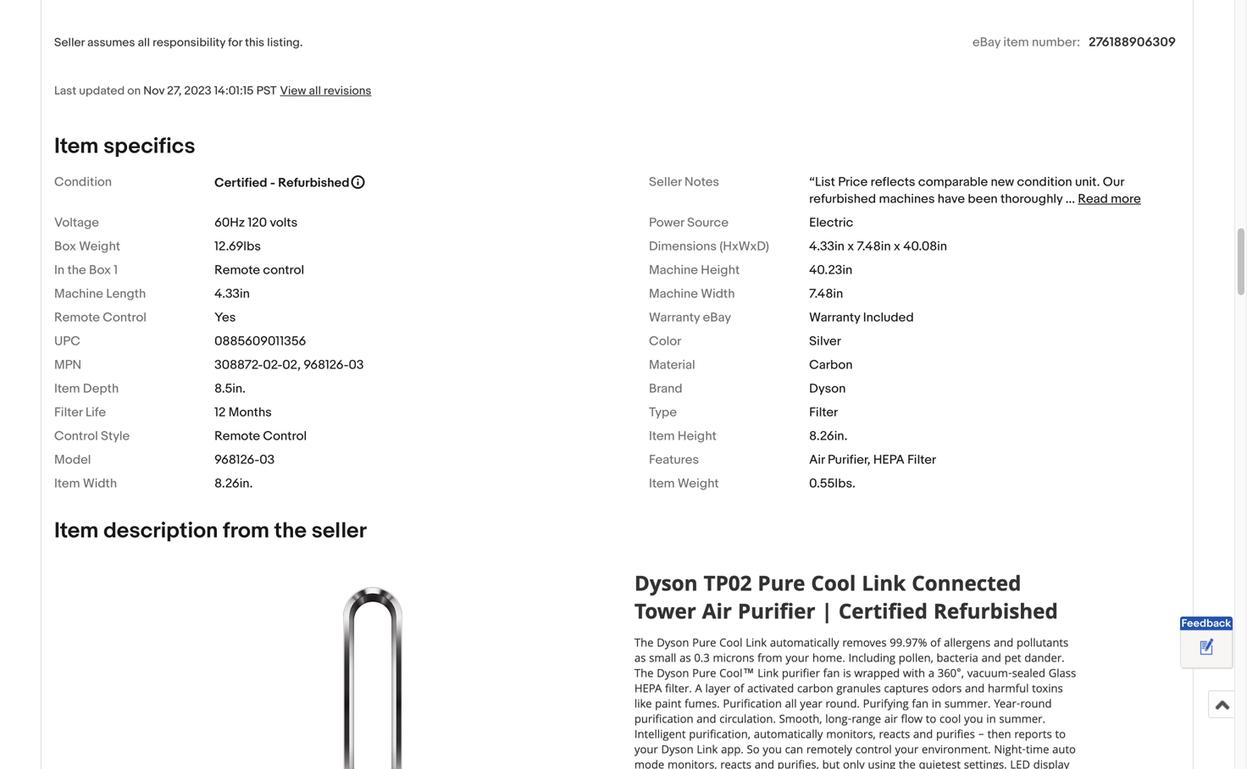 Task type: vqa. For each thing, say whether or not it's contained in the screenshot.
Notes
yes



Task type: locate. For each thing, give the bounding box(es) containing it.
0 horizontal spatial remote control
[[54, 310, 147, 325]]

seller left notes
[[649, 175, 682, 190]]

2 vertical spatial remote
[[215, 429, 260, 444]]

air purifier, hepa filter
[[810, 453, 937, 468]]

0 vertical spatial all
[[138, 35, 150, 50]]

ebay down "machine width"
[[703, 310, 732, 325]]

0 vertical spatial weight
[[79, 239, 120, 254]]

control style
[[54, 429, 130, 444]]

machine up warranty ebay
[[649, 286, 698, 302]]

read
[[1079, 192, 1109, 207]]

1 horizontal spatial ebay
[[973, 35, 1001, 50]]

item width
[[54, 476, 117, 492]]

seller for seller assumes all responsibility for this listing.
[[54, 35, 85, 50]]

60hz 120 volts
[[215, 215, 298, 231]]

40.08in
[[904, 239, 948, 254]]

comparable
[[919, 175, 989, 190]]

0 horizontal spatial weight
[[79, 239, 120, 254]]

120
[[248, 215, 267, 231]]

item specifics
[[54, 133, 195, 160]]

remote control
[[54, 310, 147, 325], [215, 429, 307, 444]]

height down the dimensions (hxwxd)
[[701, 263, 740, 278]]

0 horizontal spatial the
[[67, 263, 86, 278]]

4.33in up yes
[[215, 286, 250, 302]]

1 warranty from the left
[[649, 310, 700, 325]]

machine down in the box 1
[[54, 286, 103, 302]]

remote down the 12.69lbs
[[215, 263, 260, 278]]

968126- right 02,
[[304, 358, 349, 373]]

reflects
[[871, 175, 916, 190]]

read more
[[1079, 192, 1142, 207]]

remote up upc
[[54, 310, 100, 325]]

filter left the life
[[54, 405, 83, 420]]

1 horizontal spatial weight
[[678, 476, 719, 492]]

weight down features
[[678, 476, 719, 492]]

0 horizontal spatial 7.48in
[[810, 286, 844, 302]]

0 horizontal spatial filter
[[54, 405, 83, 420]]

responsibility
[[153, 35, 226, 50]]

7.48in left the 40.08in
[[857, 239, 891, 254]]

276188906309
[[1089, 35, 1177, 50]]

item
[[1004, 35, 1030, 50]]

0 vertical spatial remote
[[215, 263, 260, 278]]

0 vertical spatial the
[[67, 263, 86, 278]]

weight
[[79, 239, 120, 254], [678, 476, 719, 492]]

all right view
[[309, 84, 321, 98]]

1 vertical spatial 4.33in
[[215, 286, 250, 302]]

8.26in. for item height
[[810, 429, 848, 444]]

0 horizontal spatial width
[[83, 476, 117, 492]]

item for item depth
[[54, 381, 80, 397]]

filter down dyson
[[810, 405, 839, 420]]

control up model at the left of page
[[54, 429, 98, 444]]

12.69lbs
[[215, 239, 261, 254]]

warranty
[[649, 310, 700, 325], [810, 310, 861, 325]]

item up condition
[[54, 133, 99, 160]]

0 vertical spatial 4.33in
[[810, 239, 845, 254]]

0 vertical spatial remote control
[[54, 310, 147, 325]]

0 horizontal spatial box
[[54, 239, 76, 254]]

7.48in down "40.23in"
[[810, 286, 844, 302]]

0 horizontal spatial 4.33in
[[215, 286, 250, 302]]

1 horizontal spatial width
[[701, 286, 735, 302]]

item weight
[[649, 476, 719, 492]]

item down model at the left of page
[[54, 476, 80, 492]]

remote control down 'months'
[[215, 429, 307, 444]]

remote
[[215, 263, 260, 278], [54, 310, 100, 325], [215, 429, 260, 444]]

style
[[101, 429, 130, 444]]

certified - refurbished
[[215, 175, 350, 191]]

1 horizontal spatial 03
[[349, 358, 364, 373]]

0 vertical spatial 7.48in
[[857, 239, 891, 254]]

remote control down machine length
[[54, 310, 147, 325]]

1 horizontal spatial seller
[[649, 175, 682, 190]]

1 horizontal spatial 8.26in.
[[810, 429, 848, 444]]

new
[[991, 175, 1015, 190]]

power source
[[649, 215, 729, 231]]

item down item width
[[54, 518, 99, 545]]

length
[[106, 286, 146, 302]]

box left 1
[[89, 263, 111, 278]]

0 horizontal spatial 8.26in.
[[215, 476, 253, 492]]

x
[[848, 239, 855, 254], [894, 239, 901, 254]]

width for item width
[[83, 476, 117, 492]]

unit.
[[1076, 175, 1101, 190]]

1 horizontal spatial filter
[[810, 405, 839, 420]]

view
[[280, 84, 306, 98]]

item down mpn in the top left of the page
[[54, 381, 80, 397]]

description
[[104, 518, 218, 545]]

1 horizontal spatial 4.33in
[[810, 239, 845, 254]]

1 vertical spatial remote control
[[215, 429, 307, 444]]

x down electric
[[848, 239, 855, 254]]

seller for seller notes
[[649, 175, 682, 190]]

remote down 12 months
[[215, 429, 260, 444]]

the right in
[[67, 263, 86, 278]]

weight up in the box 1
[[79, 239, 120, 254]]

0 horizontal spatial seller
[[54, 35, 85, 50]]

refurbished
[[278, 175, 350, 191]]

-
[[270, 175, 275, 191]]

warranty up color
[[649, 310, 700, 325]]

"list price reflects comparable new condition unit. our refurbished machines have been thoroughly ...
[[810, 175, 1125, 207]]

1 vertical spatial 8.26in.
[[215, 476, 253, 492]]

weight for item weight
[[678, 476, 719, 492]]

0 vertical spatial width
[[701, 286, 735, 302]]

all right assumes
[[138, 35, 150, 50]]

12 months
[[215, 405, 272, 420]]

warranty included
[[810, 310, 914, 325]]

last updated on nov 27, 2023 14:01:15 pst view all revisions
[[54, 84, 372, 98]]

(hxwxd)
[[720, 239, 770, 254]]

1 vertical spatial width
[[83, 476, 117, 492]]

0 horizontal spatial control
[[54, 429, 98, 444]]

in
[[54, 263, 65, 278]]

0 vertical spatial box
[[54, 239, 76, 254]]

machine length
[[54, 286, 146, 302]]

12
[[215, 405, 226, 420]]

968126- down 12 months
[[215, 453, 260, 468]]

control down the length
[[103, 310, 147, 325]]

width
[[701, 286, 735, 302], [83, 476, 117, 492]]

0 vertical spatial seller
[[54, 35, 85, 50]]

1 horizontal spatial 7.48in
[[857, 239, 891, 254]]

4.33in
[[810, 239, 845, 254], [215, 286, 250, 302]]

in the box 1
[[54, 263, 118, 278]]

1 vertical spatial box
[[89, 263, 111, 278]]

our
[[1103, 175, 1125, 190]]

warranty up silver
[[810, 310, 861, 325]]

03 right 02,
[[349, 358, 364, 373]]

4.33in for 4.33in
[[215, 286, 250, 302]]

1 horizontal spatial x
[[894, 239, 901, 254]]

machine
[[649, 263, 698, 278], [54, 286, 103, 302], [649, 286, 698, 302]]

height for item height
[[678, 429, 717, 444]]

filter right hepa
[[908, 453, 937, 468]]

7.48in
[[857, 239, 891, 254], [810, 286, 844, 302]]

40.23in
[[810, 263, 853, 278]]

seller
[[54, 35, 85, 50], [649, 175, 682, 190]]

model
[[54, 453, 91, 468]]

8.5in.
[[215, 381, 246, 397]]

1 horizontal spatial the
[[274, 518, 307, 545]]

ebay left item
[[973, 35, 1001, 50]]

4.33in up "40.23in"
[[810, 239, 845, 254]]

box
[[54, 239, 76, 254], [89, 263, 111, 278]]

number:
[[1033, 35, 1081, 50]]

0 horizontal spatial ebay
[[703, 310, 732, 325]]

0.55lbs.
[[810, 476, 856, 492]]

0 horizontal spatial 03
[[260, 453, 275, 468]]

weight for box weight
[[79, 239, 120, 254]]

remote for control style
[[215, 429, 260, 444]]

4.33in for 4.33in x 7.48in x 40.08in
[[810, 239, 845, 254]]

03
[[349, 358, 364, 373], [260, 453, 275, 468]]

source
[[688, 215, 729, 231]]

2 warranty from the left
[[810, 310, 861, 325]]

item for item width
[[54, 476, 80, 492]]

03 down 'months'
[[260, 453, 275, 468]]

8.26in. down 968126-03
[[215, 476, 253, 492]]

the right from
[[274, 518, 307, 545]]

0 vertical spatial 968126-
[[304, 358, 349, 373]]

1 vertical spatial height
[[678, 429, 717, 444]]

1 horizontal spatial warranty
[[810, 310, 861, 325]]

0 horizontal spatial x
[[848, 239, 855, 254]]

width down the machine height
[[701, 286, 735, 302]]

0 horizontal spatial 968126-
[[215, 453, 260, 468]]

control
[[263, 263, 304, 278]]

seller left assumes
[[54, 35, 85, 50]]

x left the 40.08in
[[894, 239, 901, 254]]

1 vertical spatial weight
[[678, 476, 719, 492]]

the
[[67, 263, 86, 278], [274, 518, 307, 545]]

width for machine width
[[701, 286, 735, 302]]

machine down dimensions
[[649, 263, 698, 278]]

box up in
[[54, 239, 76, 254]]

filter for filter
[[810, 405, 839, 420]]

308872-
[[215, 358, 263, 373]]

0 horizontal spatial warranty
[[649, 310, 700, 325]]

item down the type
[[649, 429, 675, 444]]

seller
[[312, 518, 367, 545]]

condition
[[54, 175, 112, 190]]

1 horizontal spatial all
[[309, 84, 321, 98]]

machines
[[879, 192, 935, 207]]

1 vertical spatial seller
[[649, 175, 682, 190]]

item for item height
[[649, 429, 675, 444]]

width down model at the left of page
[[83, 476, 117, 492]]

0 vertical spatial 03
[[349, 358, 364, 373]]

thoroughly
[[1001, 192, 1063, 207]]

control down 'months'
[[263, 429, 307, 444]]

2 horizontal spatial control
[[263, 429, 307, 444]]

8.26in. up air
[[810, 429, 848, 444]]

1 horizontal spatial control
[[103, 310, 147, 325]]

item down features
[[649, 476, 675, 492]]

height up features
[[678, 429, 717, 444]]

0 vertical spatial 8.26in.
[[810, 429, 848, 444]]

0 vertical spatial height
[[701, 263, 740, 278]]



Task type: describe. For each thing, give the bounding box(es) containing it.
02,
[[282, 358, 301, 373]]

machine for machine length
[[54, 286, 103, 302]]

yes
[[215, 310, 236, 325]]

ebay item number: 276188906309
[[973, 35, 1177, 50]]

0 horizontal spatial all
[[138, 35, 150, 50]]

air
[[810, 453, 825, 468]]

purifier,
[[828, 453, 871, 468]]

dimensions
[[649, 239, 717, 254]]

seller notes
[[649, 175, 720, 190]]

remote for in the box 1
[[215, 263, 260, 278]]

box weight
[[54, 239, 120, 254]]

depth
[[83, 381, 119, 397]]

14:01:15
[[214, 84, 254, 98]]

specifics
[[104, 133, 195, 160]]

item for item description from the seller
[[54, 518, 99, 545]]

60hz
[[215, 215, 245, 231]]

308872-02-02, 968126-03
[[215, 358, 364, 373]]

hepa
[[874, 453, 905, 468]]

revisions
[[324, 84, 372, 98]]

updated
[[79, 84, 125, 98]]

1 horizontal spatial 968126-
[[304, 358, 349, 373]]

for
[[228, 35, 242, 50]]

1 vertical spatial all
[[309, 84, 321, 98]]

1 vertical spatial the
[[274, 518, 307, 545]]

type
[[649, 405, 677, 420]]

material
[[649, 358, 696, 373]]

2 horizontal spatial filter
[[908, 453, 937, 468]]

item for item specifics
[[54, 133, 99, 160]]

electric
[[810, 215, 854, 231]]

brand
[[649, 381, 683, 397]]

mpn
[[54, 358, 81, 373]]

been
[[968, 192, 998, 207]]

listing.
[[267, 35, 303, 50]]

2023
[[184, 84, 212, 98]]

from
[[223, 518, 270, 545]]

1 vertical spatial ebay
[[703, 310, 732, 325]]

1 vertical spatial 968126-
[[215, 453, 260, 468]]

item for item weight
[[649, 476, 675, 492]]

this
[[245, 35, 265, 50]]

...
[[1066, 192, 1076, 207]]

read more button
[[1079, 192, 1142, 207]]

item height
[[649, 429, 717, 444]]

machine width
[[649, 286, 735, 302]]

silver
[[810, 334, 842, 349]]

on
[[127, 84, 141, 98]]

features
[[649, 453, 699, 468]]

2 x from the left
[[894, 239, 901, 254]]

item description from the seller
[[54, 518, 367, 545]]

upc
[[54, 334, 80, 349]]

remote control
[[215, 263, 304, 278]]

more
[[1111, 192, 1142, 207]]

color
[[649, 334, 682, 349]]

1
[[114, 263, 118, 278]]

months
[[229, 405, 272, 420]]

dyson
[[810, 381, 846, 397]]

nov
[[143, 84, 165, 98]]

last
[[54, 84, 76, 98]]

8.26in. for item width
[[215, 476, 253, 492]]

1 vertical spatial remote
[[54, 310, 100, 325]]

warranty for warranty ebay
[[649, 310, 700, 325]]

price
[[839, 175, 868, 190]]

0 vertical spatial ebay
[[973, 35, 1001, 50]]

filter for filter life
[[54, 405, 83, 420]]

27,
[[167, 84, 182, 98]]

1 vertical spatial 03
[[260, 453, 275, 468]]

voltage
[[54, 215, 99, 231]]

volts
[[270, 215, 298, 231]]

warranty ebay
[[649, 310, 732, 325]]

machine for machine height
[[649, 263, 698, 278]]

warranty for warranty included
[[810, 310, 861, 325]]

condition
[[1018, 175, 1073, 190]]

machine height
[[649, 263, 740, 278]]

1 vertical spatial 7.48in
[[810, 286, 844, 302]]

4.33in x 7.48in x 40.08in
[[810, 239, 948, 254]]

1 x from the left
[[848, 239, 855, 254]]

machine for machine width
[[649, 286, 698, 302]]

certified
[[215, 175, 267, 191]]

life
[[85, 405, 106, 420]]

height for machine height
[[701, 263, 740, 278]]

included
[[864, 310, 914, 325]]

notes
[[685, 175, 720, 190]]

1 horizontal spatial box
[[89, 263, 111, 278]]

have
[[938, 192, 966, 207]]

"list
[[810, 175, 836, 190]]

0885609011356
[[215, 334, 306, 349]]

assumes
[[87, 35, 135, 50]]

item depth
[[54, 381, 119, 397]]

dimensions (hxwxd)
[[649, 239, 770, 254]]

view all revisions link
[[277, 83, 372, 98]]

feedback
[[1182, 618, 1232, 631]]

power
[[649, 215, 685, 231]]

1 horizontal spatial remote control
[[215, 429, 307, 444]]



